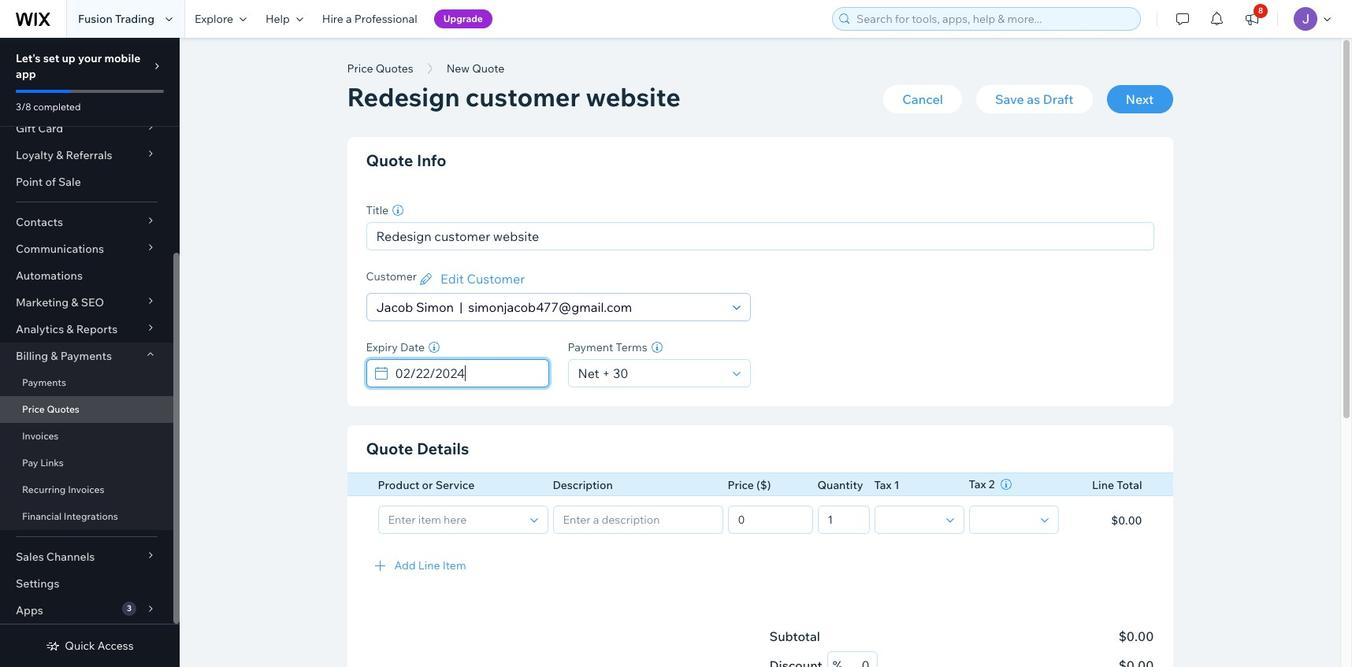 Task type: vqa. For each thing, say whether or not it's contained in the screenshot.
Get
no



Task type: describe. For each thing, give the bounding box(es) containing it.
price quotes button
[[339, 57, 421, 80]]

quote details
[[366, 439, 469, 459]]

title
[[366, 203, 389, 218]]

cancel button
[[884, 85, 962, 113]]

analytics & reports button
[[0, 316, 173, 343]]

sales channels
[[16, 550, 95, 564]]

product or service
[[378, 478, 475, 493]]

tax for tax 1
[[874, 478, 892, 493]]

1 vertical spatial payments
[[22, 377, 66, 389]]

edit
[[441, 271, 464, 287]]

referrals
[[66, 148, 112, 162]]

card
[[38, 121, 63, 136]]

next
[[1126, 91, 1154, 107]]

1
[[894, 478, 900, 493]]

date
[[400, 340, 425, 355]]

up
[[62, 51, 76, 65]]

edit customer button
[[417, 270, 525, 288]]

analytics
[[16, 322, 64, 337]]

your
[[78, 51, 102, 65]]

fusion
[[78, 12, 113, 26]]

0 vertical spatial $0.00
[[1111, 513, 1142, 528]]

total
[[1117, 478, 1142, 493]]

quick access
[[65, 639, 134, 653]]

billing
[[16, 349, 48, 363]]

website
[[586, 81, 681, 113]]

help
[[266, 12, 290, 26]]

apps
[[16, 604, 43, 618]]

edit customer
[[441, 271, 525, 287]]

Search for tools, apps, help & more... field
[[852, 8, 1136, 30]]

communications button
[[0, 236, 173, 262]]

subtotal
[[770, 629, 820, 645]]

1 vertical spatial invoices
[[68, 484, 104, 496]]

& for loyalty
[[56, 148, 63, 162]]

service
[[436, 478, 475, 493]]

payments inside popup button
[[60, 349, 112, 363]]

draft
[[1043, 91, 1074, 107]]

invoices inside 'link'
[[22, 430, 59, 442]]

Enter item here field
[[383, 506, 525, 533]]

Choose a contact field
[[372, 294, 728, 321]]

loyalty
[[16, 148, 54, 162]]

redesign customer website
[[347, 81, 681, 113]]

cancel
[[903, 91, 943, 107]]

gift card
[[16, 121, 63, 136]]

next button
[[1107, 85, 1173, 113]]

sidebar element
[[0, 0, 180, 668]]

app
[[16, 67, 36, 81]]

price quotes for price quotes button
[[347, 61, 413, 76]]

line total
[[1092, 478, 1142, 493]]

settings
[[16, 577, 59, 591]]

info
[[417, 151, 447, 170]]

price for price quotes button
[[347, 61, 373, 76]]

hire a professional
[[322, 12, 417, 26]]

tax 2
[[969, 478, 995, 492]]

marketing & seo
[[16, 296, 104, 310]]

explore
[[195, 12, 233, 26]]

price quotes link
[[0, 396, 173, 423]]

marketing & seo button
[[0, 289, 173, 316]]

details
[[417, 439, 469, 459]]

& for analytics
[[66, 322, 74, 337]]

expiry date
[[366, 340, 425, 355]]

as
[[1027, 91, 1040, 107]]

2
[[989, 478, 995, 492]]

payment terms
[[568, 340, 648, 355]]

loyalty & referrals button
[[0, 142, 173, 169]]

add
[[394, 558, 416, 573]]

financial integrations
[[22, 511, 118, 523]]

settings link
[[0, 571, 173, 597]]

customer inside edit customer button
[[467, 271, 525, 287]]

quote for quote details
[[366, 439, 413, 459]]

payments link
[[0, 370, 173, 396]]

marketing
[[16, 296, 69, 310]]

upgrade
[[443, 13, 483, 24]]

redesign
[[347, 81, 460, 113]]

Payment Terms field
[[573, 360, 728, 387]]

8
[[1259, 6, 1264, 16]]

quotes for the price quotes link
[[47, 404, 79, 415]]

pay links
[[22, 457, 64, 469]]

quantity
[[818, 478, 863, 493]]

financial integrations link
[[0, 504, 173, 530]]

contacts
[[16, 215, 63, 229]]

sales channels button
[[0, 544, 173, 571]]

3/8 completed
[[16, 101, 81, 113]]

channels
[[46, 550, 95, 564]]



Task type: locate. For each thing, give the bounding box(es) containing it.
financial
[[22, 511, 62, 523]]

help button
[[256, 0, 313, 38]]

price quotes inside button
[[347, 61, 413, 76]]

None field
[[880, 506, 941, 533], [974, 506, 1036, 533], [880, 506, 941, 533], [974, 506, 1036, 533]]

customer left edit
[[366, 270, 417, 284]]

reports
[[76, 322, 118, 337]]

access
[[98, 639, 134, 653]]

1 horizontal spatial quotes
[[376, 61, 413, 76]]

invoices down pay links link
[[68, 484, 104, 496]]

0 vertical spatial payments
[[60, 349, 112, 363]]

& left reports
[[66, 322, 74, 337]]

($)
[[757, 478, 771, 493]]

analytics & reports
[[16, 322, 118, 337]]

& for billing
[[51, 349, 58, 363]]

trading
[[115, 12, 154, 26]]

quotes for price quotes button
[[376, 61, 413, 76]]

None number field
[[843, 653, 872, 668]]

gift
[[16, 121, 36, 136]]

quotes inside button
[[376, 61, 413, 76]]

quotes inside the sidebar element
[[47, 404, 79, 415]]

1 horizontal spatial customer
[[467, 271, 525, 287]]

tax for tax 2
[[969, 478, 986, 492]]

hire
[[322, 12, 344, 26]]

integrations
[[64, 511, 118, 523]]

quick access button
[[46, 639, 134, 653]]

& right the loyalty
[[56, 148, 63, 162]]

8 button
[[1235, 0, 1270, 38]]

line
[[1092, 478, 1114, 493], [418, 558, 440, 573]]

0 vertical spatial quotes
[[376, 61, 413, 76]]

pay links link
[[0, 450, 173, 477]]

price for the price quotes link
[[22, 404, 45, 415]]

completed
[[33, 101, 81, 113]]

2 horizontal spatial price
[[728, 478, 754, 493]]

1 quote from the top
[[366, 151, 413, 170]]

billing & payments
[[16, 349, 112, 363]]

tax
[[969, 478, 986, 492], [874, 478, 892, 493]]

1 horizontal spatial invoices
[[68, 484, 104, 496]]

price inside the sidebar element
[[22, 404, 45, 415]]

& inside billing & payments popup button
[[51, 349, 58, 363]]

gift card button
[[0, 115, 173, 142]]

product
[[378, 478, 420, 493]]

line inside button
[[418, 558, 440, 573]]

& inside marketing & seo dropdown button
[[71, 296, 78, 310]]

line left "total"
[[1092, 478, 1114, 493]]

communications
[[16, 242, 104, 256]]

price left ($)
[[728, 478, 754, 493]]

a
[[346, 12, 352, 26]]

0 horizontal spatial quotes
[[47, 404, 79, 415]]

2 quote from the top
[[366, 439, 413, 459]]

or
[[422, 478, 433, 493]]

invoices
[[22, 430, 59, 442], [68, 484, 104, 496]]

links
[[40, 457, 64, 469]]

price quotes up redesign
[[347, 61, 413, 76]]

1 vertical spatial line
[[418, 558, 440, 573]]

0 vertical spatial price
[[347, 61, 373, 76]]

Expiry Date field
[[391, 360, 543, 387]]

0 vertical spatial invoices
[[22, 430, 59, 442]]

& for marketing
[[71, 296, 78, 310]]

3/8
[[16, 101, 31, 113]]

item
[[443, 558, 466, 573]]

0 horizontal spatial tax
[[874, 478, 892, 493]]

1 vertical spatial $0.00
[[1119, 629, 1154, 645]]

add line item
[[394, 558, 466, 573]]

contacts button
[[0, 209, 173, 236]]

save
[[995, 91, 1024, 107]]

automations
[[16, 269, 83, 283]]

sales
[[16, 550, 44, 564]]

quick
[[65, 639, 95, 653]]

2 vertical spatial price
[[728, 478, 754, 493]]

tax left the 2
[[969, 478, 986, 492]]

0 vertical spatial price quotes
[[347, 61, 413, 76]]

customer
[[366, 270, 417, 284], [467, 271, 525, 287]]

1 vertical spatial quotes
[[47, 404, 79, 415]]

price quotes for the price quotes link
[[22, 404, 79, 415]]

upgrade button
[[434, 9, 492, 28]]

& right billing
[[51, 349, 58, 363]]

quote
[[366, 151, 413, 170], [366, 439, 413, 459]]

1 horizontal spatial line
[[1092, 478, 1114, 493]]

0 horizontal spatial customer
[[366, 270, 417, 284]]

point
[[16, 175, 43, 189]]

line right add
[[418, 558, 440, 573]]

professional
[[354, 12, 417, 26]]

add line item button
[[347, 547, 1173, 584]]

payments down the analytics & reports dropdown button
[[60, 349, 112, 363]]

seo
[[81, 296, 104, 310]]

0 horizontal spatial price
[[22, 404, 45, 415]]

sale
[[58, 175, 81, 189]]

let's set up your mobile app
[[16, 51, 141, 81]]

$0.00
[[1111, 513, 1142, 528], [1119, 629, 1154, 645]]

fusion trading
[[78, 12, 154, 26]]

recurring invoices link
[[0, 477, 173, 504]]

1 horizontal spatial price quotes
[[347, 61, 413, 76]]

tax 1
[[874, 478, 900, 493]]

mobile
[[104, 51, 141, 65]]

0 vertical spatial line
[[1092, 478, 1114, 493]]

0 horizontal spatial price quotes
[[22, 404, 79, 415]]

billing & payments button
[[0, 343, 173, 370]]

price quotes down payments link
[[22, 404, 79, 415]]

Title field
[[372, 223, 1149, 250]]

quote left info
[[366, 151, 413, 170]]

& inside loyalty & referrals popup button
[[56, 148, 63, 162]]

save as draft button
[[976, 85, 1093, 113]]

recurring invoices
[[22, 484, 104, 496]]

price down hire a professional
[[347, 61, 373, 76]]

tax left 1
[[874, 478, 892, 493]]

quotes up redesign
[[376, 61, 413, 76]]

1 horizontal spatial tax
[[969, 478, 986, 492]]

& left the seo
[[71, 296, 78, 310]]

quote up 'product'
[[366, 439, 413, 459]]

& inside the analytics & reports dropdown button
[[66, 322, 74, 337]]

quote for quote info
[[366, 151, 413, 170]]

price quotes
[[347, 61, 413, 76], [22, 404, 79, 415]]

price inside button
[[347, 61, 373, 76]]

invoices link
[[0, 423, 173, 450]]

price
[[347, 61, 373, 76], [22, 404, 45, 415], [728, 478, 754, 493]]

customer right edit
[[467, 271, 525, 287]]

point of sale
[[16, 175, 81, 189]]

pay
[[22, 457, 38, 469]]

1 horizontal spatial price
[[347, 61, 373, 76]]

payments down billing
[[22, 377, 66, 389]]

description
[[553, 478, 613, 493]]

set
[[43, 51, 59, 65]]

payment
[[568, 340, 613, 355]]

recurring
[[22, 484, 66, 496]]

0 horizontal spatial invoices
[[22, 430, 59, 442]]

1 vertical spatial price
[[22, 404, 45, 415]]

Enter a description field
[[558, 506, 718, 533]]

None text field
[[733, 506, 807, 533], [823, 506, 864, 533], [733, 506, 807, 533], [823, 506, 864, 533]]

0 vertical spatial quote
[[366, 151, 413, 170]]

automations link
[[0, 262, 173, 289]]

1 vertical spatial quote
[[366, 439, 413, 459]]

of
[[45, 175, 56, 189]]

0 horizontal spatial line
[[418, 558, 440, 573]]

quote info
[[366, 151, 447, 170]]

price quotes inside the sidebar element
[[22, 404, 79, 415]]

let's
[[16, 51, 41, 65]]

quotes down payments link
[[47, 404, 79, 415]]

invoices up pay links
[[22, 430, 59, 442]]

1 vertical spatial price quotes
[[22, 404, 79, 415]]

3
[[127, 604, 132, 614]]

price down billing
[[22, 404, 45, 415]]



